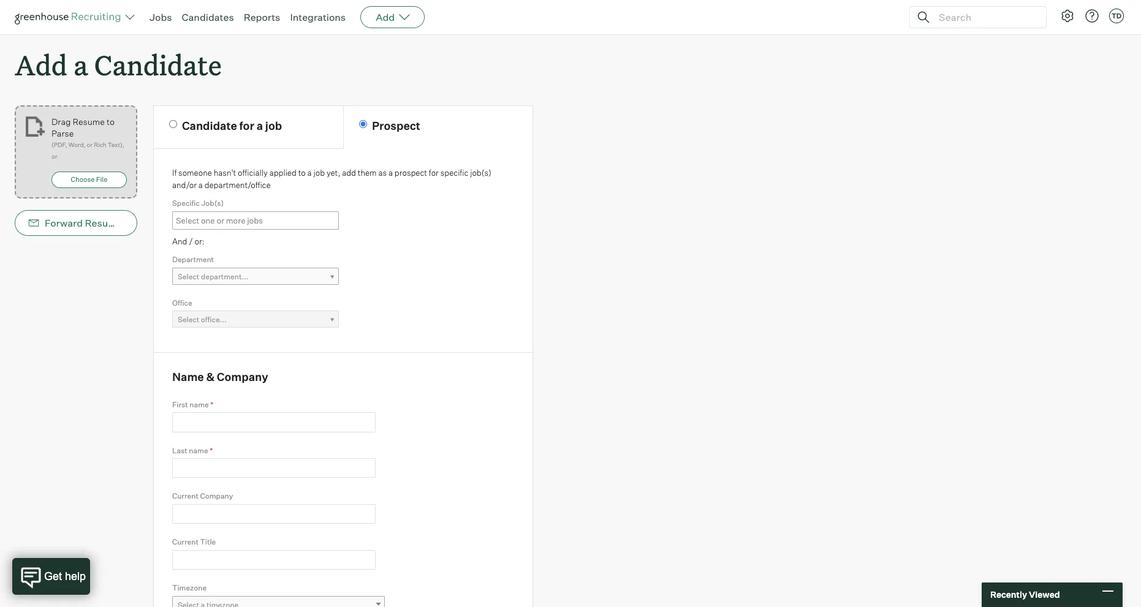 Task type: vqa. For each thing, say whether or not it's contained in the screenshot.
Pipeline inside the Current Pipeline per Source Report
no



Task type: locate. For each thing, give the bounding box(es) containing it.
0 horizontal spatial or
[[51, 153, 57, 160]]

job left yet,
[[314, 168, 325, 178]]

1 vertical spatial name
[[189, 446, 208, 455]]

1 vertical spatial job
[[314, 168, 325, 178]]

name right last
[[189, 446, 208, 455]]

1 vertical spatial or
[[51, 153, 57, 160]]

jobs
[[150, 11, 172, 23]]

add for add
[[376, 11, 395, 23]]

1 vertical spatial resume
[[85, 217, 122, 229]]

/
[[189, 236, 193, 246]]

candidate for a job
[[182, 119, 282, 133]]

0 vertical spatial *
[[210, 400, 213, 409]]

configure image
[[1060, 9, 1075, 23]]

0 vertical spatial select
[[178, 272, 199, 281]]

or down (pdf,
[[51, 153, 57, 160]]

0 vertical spatial add
[[376, 11, 395, 23]]

1 vertical spatial for
[[429, 168, 439, 178]]

1 vertical spatial to
[[298, 168, 306, 178]]

someone
[[178, 168, 212, 178]]

resume left the via
[[85, 217, 122, 229]]

company right &
[[217, 370, 268, 384]]

for left 'specific' at the left of the page
[[429, 168, 439, 178]]

Search text field
[[936, 8, 1035, 26]]

0 horizontal spatial to
[[107, 117, 115, 127]]

1 horizontal spatial job
[[314, 168, 325, 178]]

1 horizontal spatial or
[[87, 141, 93, 148]]

* down &
[[210, 400, 213, 409]]

Candidate for a job radio
[[169, 120, 177, 128]]

name & company
[[172, 370, 268, 384]]

2 select from the top
[[178, 315, 199, 324]]

add
[[376, 11, 395, 23], [15, 47, 67, 83]]

forward resume via email
[[45, 217, 166, 229]]

choose
[[71, 175, 95, 184]]

reports
[[244, 11, 280, 23]]

to
[[107, 117, 115, 127], [298, 168, 306, 178]]

None text field
[[172, 504, 376, 524]]

Prospect radio
[[359, 120, 367, 128]]

resume
[[73, 117, 105, 127], [85, 217, 122, 229]]

name right first
[[190, 400, 209, 409]]

candidate right candidate for a job radio on the left top
[[182, 119, 237, 133]]

1 vertical spatial current
[[172, 538, 199, 547]]

integrations
[[290, 11, 346, 23]]

resume for forward
[[85, 217, 122, 229]]

job up applied
[[265, 119, 282, 133]]

hasn't
[[214, 168, 236, 178]]

None text field
[[173, 213, 346, 228], [172, 413, 376, 432], [172, 459, 376, 478], [172, 550, 376, 570], [173, 213, 346, 228], [172, 413, 376, 432], [172, 459, 376, 478], [172, 550, 376, 570]]

add inside popup button
[[376, 11, 395, 23]]

a left yet,
[[307, 168, 312, 178]]

1 select from the top
[[178, 272, 199, 281]]

name for last
[[189, 446, 208, 455]]

current down last
[[172, 492, 199, 501]]

1 vertical spatial *
[[210, 446, 213, 455]]

for
[[239, 119, 254, 133], [429, 168, 439, 178]]

name
[[172, 370, 204, 384]]

select
[[178, 272, 199, 281], [178, 315, 199, 324]]

select office... link
[[172, 311, 339, 329]]

1 horizontal spatial for
[[429, 168, 439, 178]]

1 horizontal spatial to
[[298, 168, 306, 178]]

file
[[96, 175, 107, 184]]

company up title
[[200, 492, 233, 501]]

1 vertical spatial add
[[15, 47, 67, 83]]

*
[[210, 400, 213, 409], [210, 446, 213, 455]]

company
[[217, 370, 268, 384], [200, 492, 233, 501]]

office
[[172, 298, 192, 308]]

and/or
[[172, 180, 197, 190]]

0 horizontal spatial add
[[15, 47, 67, 83]]

last
[[172, 446, 187, 455]]

0 vertical spatial for
[[239, 119, 254, 133]]

last name *
[[172, 446, 213, 455]]

2 current from the top
[[172, 538, 199, 547]]

name
[[190, 400, 209, 409], [189, 446, 208, 455]]

current left title
[[172, 538, 199, 547]]

viewed
[[1029, 590, 1060, 600]]

resume inside drag resume to parse (pdf, word, or rich text), or
[[73, 117, 105, 127]]

specific
[[172, 199, 200, 208]]

a down "someone" at top left
[[198, 180, 203, 190]]

select down office
[[178, 315, 199, 324]]

0 vertical spatial resume
[[73, 117, 105, 127]]

1 vertical spatial select
[[178, 315, 199, 324]]

to right applied
[[298, 168, 306, 178]]

add button
[[361, 6, 425, 28]]

a up officially at the left top of the page
[[257, 119, 263, 133]]

1 horizontal spatial add
[[376, 11, 395, 23]]

0 vertical spatial name
[[190, 400, 209, 409]]

or
[[87, 141, 93, 148], [51, 153, 57, 160]]

resume up rich
[[73, 117, 105, 127]]

select down department
[[178, 272, 199, 281]]

* right last
[[210, 446, 213, 455]]

candidate down jobs
[[94, 47, 222, 83]]

select office...
[[178, 315, 227, 324]]

job inside if someone hasn't officially applied to a job yet, add them as a prospect for specific job(s) and/or a department/office
[[314, 168, 325, 178]]

current
[[172, 492, 199, 501], [172, 538, 199, 547]]

or left rich
[[87, 141, 93, 148]]

timezone
[[172, 584, 207, 593]]

candidate
[[94, 47, 222, 83], [182, 119, 237, 133]]

choose file
[[71, 175, 107, 184]]

greenhouse recruiting image
[[15, 10, 125, 25]]

0 vertical spatial job
[[265, 119, 282, 133]]

via
[[124, 217, 138, 229]]

job
[[265, 119, 282, 133], [314, 168, 325, 178]]

0 vertical spatial to
[[107, 117, 115, 127]]

a
[[74, 47, 88, 83], [257, 119, 263, 133], [307, 168, 312, 178], [389, 168, 393, 178], [198, 180, 203, 190]]

select department... link
[[172, 268, 339, 285]]

1 vertical spatial candidate
[[182, 119, 237, 133]]

department/office
[[205, 180, 271, 190]]

for up officially at the left top of the page
[[239, 119, 254, 133]]

current company
[[172, 492, 233, 501]]

resume inside button
[[85, 217, 122, 229]]

0 vertical spatial current
[[172, 492, 199, 501]]

current for current title
[[172, 538, 199, 547]]

0 vertical spatial or
[[87, 141, 93, 148]]

to up text),
[[107, 117, 115, 127]]

department
[[172, 255, 214, 264]]

1 current from the top
[[172, 492, 199, 501]]

job(s)
[[201, 199, 224, 208]]

specific job(s)
[[172, 199, 224, 208]]



Task type: describe. For each thing, give the bounding box(es) containing it.
parse
[[51, 128, 74, 139]]

if someone hasn't officially applied to a job yet, add them as a prospect for specific job(s) and/or a department/office
[[172, 168, 492, 190]]

applied
[[269, 168, 297, 178]]

officially
[[238, 168, 268, 178]]

or:
[[195, 236, 204, 246]]

recently
[[991, 590, 1027, 600]]

as
[[379, 168, 387, 178]]

td button
[[1109, 9, 1124, 23]]

word,
[[69, 141, 85, 148]]

jobs link
[[150, 11, 172, 23]]

and
[[172, 236, 187, 246]]

forward
[[45, 217, 83, 229]]

office...
[[201, 315, 227, 324]]

forward resume via email button
[[15, 210, 166, 236]]

text),
[[108, 141, 124, 148]]

* for last name *
[[210, 446, 213, 455]]

current for current company
[[172, 492, 199, 501]]

them
[[358, 168, 377, 178]]

0 horizontal spatial job
[[265, 119, 282, 133]]

candidates link
[[182, 11, 234, 23]]

recently viewed
[[991, 590, 1060, 600]]

reports link
[[244, 11, 280, 23]]

prospect
[[372, 119, 420, 133]]

title
[[200, 538, 216, 547]]

to inside drag resume to parse (pdf, word, or rich text), or
[[107, 117, 115, 127]]

and / or:
[[172, 236, 204, 246]]

candidates
[[182, 11, 234, 23]]

&
[[206, 370, 215, 384]]

select for select office...
[[178, 315, 199, 324]]

current title
[[172, 538, 216, 547]]

to inside if someone hasn't officially applied to a job yet, add them as a prospect for specific job(s) and/or a department/office
[[298, 168, 306, 178]]

a down greenhouse recruiting image
[[74, 47, 88, 83]]

specific
[[441, 168, 468, 178]]

* for first name *
[[210, 400, 213, 409]]

rich
[[94, 141, 106, 148]]

integrations link
[[290, 11, 346, 23]]

(pdf,
[[51, 141, 67, 148]]

0 horizontal spatial for
[[239, 119, 254, 133]]

if
[[172, 168, 177, 178]]

select for select department...
[[178, 272, 199, 281]]

1 vertical spatial company
[[200, 492, 233, 501]]

job(s)
[[470, 168, 492, 178]]

for inside if someone hasn't officially applied to a job yet, add them as a prospect for specific job(s) and/or a department/office
[[429, 168, 439, 178]]

email
[[140, 217, 166, 229]]

add
[[342, 168, 356, 178]]

0 vertical spatial company
[[217, 370, 268, 384]]

a right as
[[389, 168, 393, 178]]

td button
[[1107, 6, 1127, 26]]

drag resume to parse (pdf, word, or rich text), or
[[51, 117, 124, 160]]

prospect
[[395, 168, 427, 178]]

department...
[[201, 272, 249, 281]]

first
[[172, 400, 188, 409]]

add for add a candidate
[[15, 47, 67, 83]]

yet,
[[327, 168, 340, 178]]

td
[[1112, 12, 1122, 20]]

name for first
[[190, 400, 209, 409]]

0 vertical spatial candidate
[[94, 47, 222, 83]]

first name *
[[172, 400, 213, 409]]

add a candidate
[[15, 47, 222, 83]]

resume for drag
[[73, 117, 105, 127]]

select department...
[[178, 272, 249, 281]]

drag
[[51, 117, 71, 127]]



